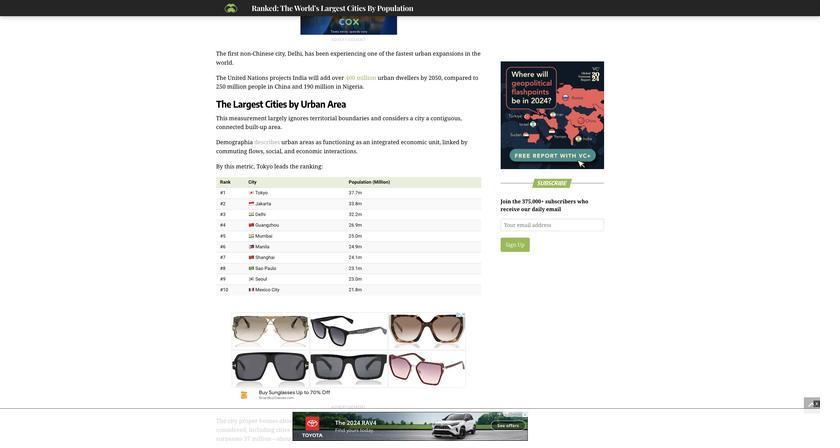 Task type: describe. For each thing, give the bounding box(es) containing it.
23.1m
[[349, 266, 362, 271]]

the down kanagawa,
[[314, 435, 323, 441]]

expansions
[[433, 50, 464, 57]]

tokyo's
[[404, 426, 424, 434]]

dwellers
[[396, 74, 419, 82]]

and inside the this measurement largely ignores territorial boundaries and considers a city a contiguous, connected built-up area.
[[371, 114, 381, 122]]

population.
[[337, 417, 368, 425]]

1 vertical spatial by
[[289, 98, 299, 110]]

🇨🇳 shanghai
[[249, 255, 275, 261]]

demographia describes
[[216, 138, 280, 146]]

fastest
[[396, 50, 414, 57]]

cities
[[276, 426, 290, 434]]

leads
[[275, 162, 289, 170]]

manila
[[256, 244, 270, 250]]

united
[[228, 74, 246, 82]]

receive
[[501, 206, 520, 213]]

#5
[[220, 234, 226, 239]]

join the 375,000+ subscribers who receive our daily email
[[501, 198, 589, 213]]

built-
[[246, 123, 260, 131]]

sign up
[[506, 241, 525, 248]]

0 vertical spatial economic
[[401, 138, 427, 146]]

26.9m
[[349, 223, 362, 228]]

21.8m
[[349, 287, 362, 293]]

mumbai
[[256, 234, 273, 239]]

0 horizontal spatial in
[[268, 83, 273, 90]]

10%
[[297, 417, 308, 425]]

ignores
[[289, 114, 309, 122]]

area.
[[269, 123, 282, 131]]

one
[[368, 50, 378, 57]]

🇮🇳 for 🇮🇳 mumbai
[[249, 234, 254, 239]]

unit,
[[429, 138, 441, 146]]

🇨🇳 for 🇨🇳 guangzhou
[[249, 223, 254, 228]]

0 horizontal spatial cities
[[265, 98, 287, 110]]

considered,
[[216, 426, 248, 434]]

if
[[370, 417, 374, 425]]

world's
[[294, 3, 319, 13]]

🇮🇳 mumbai
[[249, 234, 273, 239]]

areas
[[300, 138, 314, 146]]

advertisement for advertisement element to the middle
[[332, 405, 366, 410]]

delhi,
[[288, 50, 304, 57]]

#1
[[220, 190, 226, 196]]

🇵🇭
[[249, 244, 254, 250]]

considers
[[383, 114, 409, 122]]

measurement
[[229, 114, 267, 122]]

0 horizontal spatial million
[[227, 83, 247, 90]]

nations
[[248, 74, 268, 82]]

about
[[280, 417, 295, 425]]

the inside join the 375,000+ subscribers who receive our daily email
[[513, 198, 521, 205]]

by this metric, tokyo leads the ranking:
[[216, 162, 323, 170]]

to
[[474, 74, 479, 82]]

up
[[518, 241, 525, 248]]

🇮🇳 delhi
[[249, 212, 266, 217]]

30%
[[294, 435, 306, 441]]

0 horizontal spatial economic
[[296, 147, 323, 155]]

city inside the city proper houses about 10% of japan's population. if the greater tokyo metro area is considered, including cities like kanagawa, saitama, and chiba, then tokyo's total population surpasses 37 million—about 30% of the country total.
[[228, 417, 238, 425]]

chinese
[[253, 50, 274, 57]]

guangzhou
[[256, 223, 279, 228]]

connected
[[216, 123, 244, 131]]

the left fastest
[[386, 50, 395, 57]]

compared
[[445, 74, 472, 82]]

urban for functioning
[[282, 138, 298, 146]]

33.8m
[[349, 201, 362, 207]]

ranked: the world's largest cities by population
[[252, 3, 414, 13]]

paulo
[[265, 266, 277, 271]]

daily
[[532, 206, 545, 213]]

who
[[578, 198, 589, 205]]

🇵🇭 manila
[[249, 244, 270, 250]]

2 horizontal spatial million
[[357, 74, 377, 82]]

the city proper houses about 10% of japan's population. if the greater tokyo metro area is considered, including cities like kanagawa, saitama, and chiba, then tokyo's total population surpasses 37 million—about 30% of the country total.
[[216, 417, 469, 441]]

2050,
[[429, 74, 443, 82]]

🇰🇷 seoul
[[249, 277, 267, 282]]

1 vertical spatial population
[[349, 180, 372, 185]]

#10
[[220, 287, 228, 293]]

1 horizontal spatial million
[[315, 83, 335, 90]]

the for first
[[216, 50, 226, 57]]

non-
[[240, 50, 253, 57]]

our
[[522, 206, 531, 213]]

functioning
[[323, 138, 355, 146]]

ranked:
[[252, 3, 279, 13]]

integrated
[[372, 138, 400, 146]]

0 vertical spatial population
[[378, 3, 414, 13]]

describes
[[255, 138, 280, 146]]

commuting
[[216, 147, 247, 155]]

largely
[[268, 114, 287, 122]]

2 vertical spatial of
[[307, 435, 313, 441]]

experiencing
[[331, 50, 366, 57]]

been
[[316, 50, 329, 57]]

area
[[443, 417, 455, 425]]

of inside the first non-chinese city, delhi, has been experiencing one of the fastest urban expansions in the world.
[[379, 50, 385, 57]]

🇮🇩
[[249, 201, 254, 207]]

1 horizontal spatial in
[[336, 83, 342, 90]]

by inside urban areas as functioning as an integrated economic unit, linked by commuting flows, social, and economic interactions.
[[461, 138, 468, 146]]

urban dwellers by 2050, compared to 250 million people in china and 190 million in nigeria.
[[216, 74, 479, 90]]

🇧🇷
[[249, 266, 254, 271]]

0 vertical spatial by
[[368, 3, 376, 13]]

population
[[439, 426, 469, 434]]

1 vertical spatial tokyo
[[256, 190, 268, 196]]

houses
[[259, 417, 278, 425]]

rank
[[220, 180, 231, 185]]

over
[[332, 74, 345, 82]]

million—about
[[252, 435, 293, 441]]

social,
[[266, 147, 283, 155]]



Task type: vqa. For each thing, say whether or not it's contained in the screenshot.
the heading
no



Task type: locate. For each thing, give the bounding box(es) containing it.
🇨🇳 for 🇨🇳 shanghai
[[249, 255, 254, 261]]

🇮🇳 left 'delhi'
[[249, 212, 254, 217]]

0 vertical spatial city
[[249, 180, 257, 185]]

1 vertical spatial city
[[272, 287, 280, 293]]

of
[[379, 50, 385, 57], [310, 417, 315, 425], [307, 435, 313, 441]]

million down add
[[315, 83, 335, 90]]

1 horizontal spatial city
[[272, 287, 280, 293]]

by left 2050,
[[421, 74, 428, 82]]

advertisement up population.
[[332, 405, 366, 410]]

total.
[[347, 435, 361, 441]]

the up to
[[472, 50, 481, 57]]

0 vertical spatial cities
[[347, 3, 366, 13]]

by
[[368, 3, 376, 13], [216, 162, 223, 170]]

Join the 375,000+ subscribers who receive our daily email email field
[[501, 219, 605, 231]]

urban left the areas
[[282, 138, 298, 146]]

#7
[[220, 255, 226, 261]]

1 horizontal spatial cities
[[347, 3, 366, 13]]

cities
[[347, 3, 366, 13], [265, 98, 287, 110]]

japan's
[[317, 417, 336, 425]]

city up 🇯🇵
[[249, 180, 257, 185]]

a left contiguous,
[[426, 114, 430, 122]]

2 🇨🇳 from the top
[[249, 255, 254, 261]]

32.2m
[[349, 212, 362, 217]]

urban right fastest
[[415, 50, 432, 57]]

1 vertical spatial of
[[310, 417, 315, 425]]

1 advertisement from the top
[[332, 37, 366, 42]]

advertisement element
[[300, 0, 397, 35], [231, 312, 467, 402], [293, 412, 528, 441]]

2 a from the left
[[426, 114, 430, 122]]

24.9m
[[349, 244, 362, 250]]

0 horizontal spatial largest
[[233, 98, 263, 110]]

then
[[390, 426, 402, 434]]

the inside the city proper houses about 10% of japan's population. if the greater tokyo metro area is considered, including cities like kanagawa, saitama, and chiba, then tokyo's total population surpasses 37 million—about 30% of the country total.
[[216, 417, 226, 425]]

1 vertical spatial 🇮🇳
[[249, 234, 254, 239]]

in left 'china'
[[268, 83, 273, 90]]

1 vertical spatial urban
[[378, 74, 395, 82]]

1 a from the left
[[410, 114, 414, 122]]

2 vertical spatial urban
[[282, 138, 298, 146]]

and left considers
[[371, 114, 381, 122]]

like
[[292, 426, 302, 434]]

urban areas as functioning as an integrated economic unit, linked by commuting flows, social, and economic interactions.
[[216, 138, 468, 155]]

flows,
[[249, 147, 265, 155]]

2 advertisement from the top
[[332, 405, 366, 410]]

saitama,
[[335, 426, 358, 434]]

economic down the areas
[[296, 147, 323, 155]]

0 vertical spatial largest
[[321, 3, 346, 13]]

tokyo inside the city proper houses about 10% of japan's population. if the greater tokyo metro area is considered, including cities like kanagawa, saitama, and chiba, then tokyo's total population surpasses 37 million—about 30% of the country total.
[[407, 417, 423, 425]]

by inside urban dwellers by 2050, compared to 250 million people in china and 190 million in nigeria.
[[421, 74, 428, 82]]

🇯🇵 tokyo
[[249, 190, 268, 196]]

gf24_static ads_jan 23_ad c 320×333 c image
[[501, 61, 605, 169]]

0 horizontal spatial a
[[410, 114, 414, 122]]

0 vertical spatial advertisement
[[332, 37, 366, 42]]

37.7m
[[349, 190, 362, 196]]

the up world.
[[216, 50, 226, 57]]

advertisement up experiencing
[[332, 37, 366, 42]]

a right considers
[[410, 114, 414, 122]]

the right leads
[[290, 162, 299, 170]]

economic
[[401, 138, 427, 146], [296, 147, 323, 155]]

2 as from the left
[[356, 138, 362, 146]]

#3
[[220, 212, 226, 217]]

1 🇮🇳 from the top
[[249, 212, 254, 217]]

sign up button
[[501, 238, 530, 252]]

1 horizontal spatial population
[[378, 3, 414, 13]]

0 horizontal spatial urban
[[282, 138, 298, 146]]

subscribers
[[546, 198, 577, 205]]

this
[[216, 114, 228, 122]]

metric,
[[236, 162, 255, 170]]

the largest cities by urban area
[[216, 98, 346, 110]]

1 vertical spatial advertisement
[[332, 405, 366, 410]]

largest
[[321, 3, 346, 13], [233, 98, 263, 110]]

visual capitalist image
[[216, 3, 245, 13]]

urban inside urban dwellers by 2050, compared to 250 million people in china and 190 million in nigeria.
[[378, 74, 395, 82]]

of right 'one'
[[379, 50, 385, 57]]

0 horizontal spatial city
[[249, 180, 257, 185]]

2 🇮🇳 from the top
[[249, 234, 254, 239]]

🇯🇵
[[249, 190, 254, 196]]

1 🇨🇳 from the top
[[249, 223, 254, 228]]

largest right world's
[[321, 3, 346, 13]]

2 horizontal spatial urban
[[415, 50, 432, 57]]

up
[[260, 123, 267, 131]]

🇨🇳
[[249, 223, 254, 228], [249, 255, 254, 261]]

and down 'the united nations projects india will add over 400 million'
[[292, 83, 303, 90]]

will
[[309, 74, 319, 82]]

and right social,
[[285, 147, 295, 155]]

city inside the this measurement largely ignores territorial boundaries and considers a city a contiguous, connected built-up area.
[[415, 114, 425, 122]]

190
[[304, 83, 314, 90]]

of right 30%
[[307, 435, 313, 441]]

has
[[305, 50, 315, 57]]

the right if
[[376, 417, 384, 425]]

and
[[292, 83, 303, 90], [371, 114, 381, 122], [285, 147, 295, 155], [359, 426, 370, 434]]

in right expansions
[[465, 50, 471, 57]]

join
[[501, 198, 512, 205]]

in
[[465, 50, 471, 57], [268, 83, 273, 90], [336, 83, 342, 90]]

1 vertical spatial economic
[[296, 147, 323, 155]]

1 horizontal spatial urban
[[378, 74, 395, 82]]

the up 250
[[216, 74, 226, 82]]

million
[[357, 74, 377, 82], [227, 83, 247, 90], [315, 83, 335, 90]]

seoul
[[256, 277, 267, 282]]

🇲🇽 mexico city
[[249, 287, 280, 293]]

1 vertical spatial 🇨🇳
[[249, 255, 254, 261]]

0 horizontal spatial by
[[289, 98, 299, 110]]

as right the areas
[[316, 138, 322, 146]]

sao
[[256, 266, 264, 271]]

0 horizontal spatial city
[[228, 417, 238, 425]]

1 horizontal spatial as
[[356, 138, 362, 146]]

urban
[[301, 98, 326, 110]]

1 vertical spatial advertisement element
[[231, 312, 467, 402]]

2 horizontal spatial by
[[461, 138, 468, 146]]

tokyo up tokyo's
[[407, 417, 423, 425]]

as left an
[[356, 138, 362, 146]]

the up receive
[[513, 198, 521, 205]]

1 horizontal spatial a
[[426, 114, 430, 122]]

urban inside the first non-chinese city, delhi, has been experiencing one of the fastest urban expansions in the world.
[[415, 50, 432, 57]]

in inside the first non-chinese city, delhi, has been experiencing one of the fastest urban expansions in the world.
[[465, 50, 471, 57]]

and inside the city proper houses about 10% of japan's population. if the greater tokyo metro area is considered, including cities like kanagawa, saitama, and chiba, then tokyo's total population surpasses 37 million—about 30% of the country total.
[[359, 426, 370, 434]]

the inside the first non-chinese city, delhi, has been experiencing one of the fastest urban expansions in the world.
[[216, 50, 226, 57]]

🇮🇩 jakarta
[[249, 201, 271, 207]]

the up considered,
[[216, 417, 226, 425]]

🇨🇳 down 🇵🇭
[[249, 255, 254, 261]]

🇮🇳 for 🇮🇳 delhi
[[249, 212, 254, 217]]

urban inside urban areas as functioning as an integrated economic unit, linked by commuting flows, social, and economic interactions.
[[282, 138, 298, 146]]

0 vertical spatial 🇮🇳
[[249, 212, 254, 217]]

add
[[321, 74, 331, 82]]

the left world's
[[280, 3, 293, 13]]

#4
[[220, 223, 226, 228]]

advertisement for topmost advertisement element
[[332, 37, 366, 42]]

email
[[547, 206, 562, 213]]

2 horizontal spatial in
[[465, 50, 471, 57]]

and inside urban dwellers by 2050, compared to 250 million people in china and 190 million in nigeria.
[[292, 83, 303, 90]]

by up ignores
[[289, 98, 299, 110]]

x
[[816, 402, 819, 407]]

x link
[[814, 401, 821, 407]]

city
[[415, 114, 425, 122], [228, 417, 238, 425]]

and up total.
[[359, 426, 370, 434]]

first
[[228, 50, 239, 57]]

0 vertical spatial 🇨🇳
[[249, 223, 254, 228]]

advertisement
[[332, 37, 366, 42], [332, 405, 366, 410]]

1 as from the left
[[316, 138, 322, 146]]

interactions.
[[324, 147, 358, 155]]

1 horizontal spatial largest
[[321, 3, 346, 13]]

urban for 2050,
[[378, 74, 395, 82]]

the for united
[[216, 74, 226, 82]]

#6
[[220, 244, 226, 250]]

25.0m
[[349, 234, 362, 239]]

in down the over
[[336, 83, 342, 90]]

🇧🇷 sao paulo
[[249, 266, 277, 271]]

projects
[[270, 74, 292, 82]]

the up this
[[216, 98, 231, 110]]

2 vertical spatial by
[[461, 138, 468, 146]]

economic left unit,
[[401, 138, 427, 146]]

0 horizontal spatial by
[[216, 162, 223, 170]]

1 vertical spatial largest
[[233, 98, 263, 110]]

0 vertical spatial of
[[379, 50, 385, 57]]

0 horizontal spatial as
[[316, 138, 322, 146]]

the for largest
[[216, 98, 231, 110]]

china
[[275, 83, 291, 90]]

2 vertical spatial advertisement element
[[293, 412, 528, 441]]

375,000+
[[523, 198, 545, 205]]

and inside urban areas as functioning as an integrated economic unit, linked by commuting flows, social, and economic interactions.
[[285, 147, 295, 155]]

0 vertical spatial tokyo
[[257, 162, 273, 170]]

urban left dwellers
[[378, 74, 395, 82]]

tokyo right 🇯🇵
[[256, 190, 268, 196]]

is
[[456, 417, 461, 425]]

#2
[[220, 201, 226, 207]]

describes link
[[255, 138, 280, 146]]

#8
[[220, 266, 226, 271]]

1 vertical spatial cities
[[265, 98, 287, 110]]

kanagawa,
[[303, 426, 333, 434]]

population (million)
[[349, 180, 390, 185]]

🇨🇳 down 🇮🇳 delhi
[[249, 223, 254, 228]]

city
[[249, 180, 257, 185], [272, 287, 280, 293]]

largest up measurement
[[233, 98, 263, 110]]

by right linked
[[461, 138, 468, 146]]

🇮🇳 up 🇵🇭
[[249, 234, 254, 239]]

india
[[293, 74, 307, 82]]

1 vertical spatial by
[[216, 162, 223, 170]]

0 vertical spatial advertisement element
[[300, 0, 397, 35]]

1 horizontal spatial economic
[[401, 138, 427, 146]]

territorial
[[310, 114, 337, 122]]

city right mexico at bottom left
[[272, 287, 280, 293]]

million down united
[[227, 83, 247, 90]]

the for city
[[216, 417, 226, 425]]

an
[[363, 138, 370, 146]]

shanghai
[[256, 255, 275, 261]]

1 horizontal spatial city
[[415, 114, 425, 122]]

0 vertical spatial city
[[415, 114, 425, 122]]

0 vertical spatial by
[[421, 74, 428, 82]]

city up considered,
[[228, 417, 238, 425]]

total
[[425, 426, 437, 434]]

0 vertical spatial urban
[[415, 50, 432, 57]]

ranking:
[[300, 162, 323, 170]]

people
[[248, 83, 266, 90]]

2 vertical spatial tokyo
[[407, 417, 423, 425]]

boundaries
[[339, 114, 370, 122]]

1 vertical spatial city
[[228, 417, 238, 425]]

sign
[[506, 241, 517, 248]]

city right considers
[[415, 114, 425, 122]]

(million)
[[373, 180, 390, 185]]

0 horizontal spatial population
[[349, 180, 372, 185]]

tokyo left leads
[[257, 162, 273, 170]]

delhi
[[256, 212, 266, 217]]

1 horizontal spatial by
[[421, 74, 428, 82]]

of right 10%
[[310, 417, 315, 425]]

surpasses
[[216, 435, 243, 441]]

million up nigeria.
[[357, 74, 377, 82]]

1 horizontal spatial by
[[368, 3, 376, 13]]



